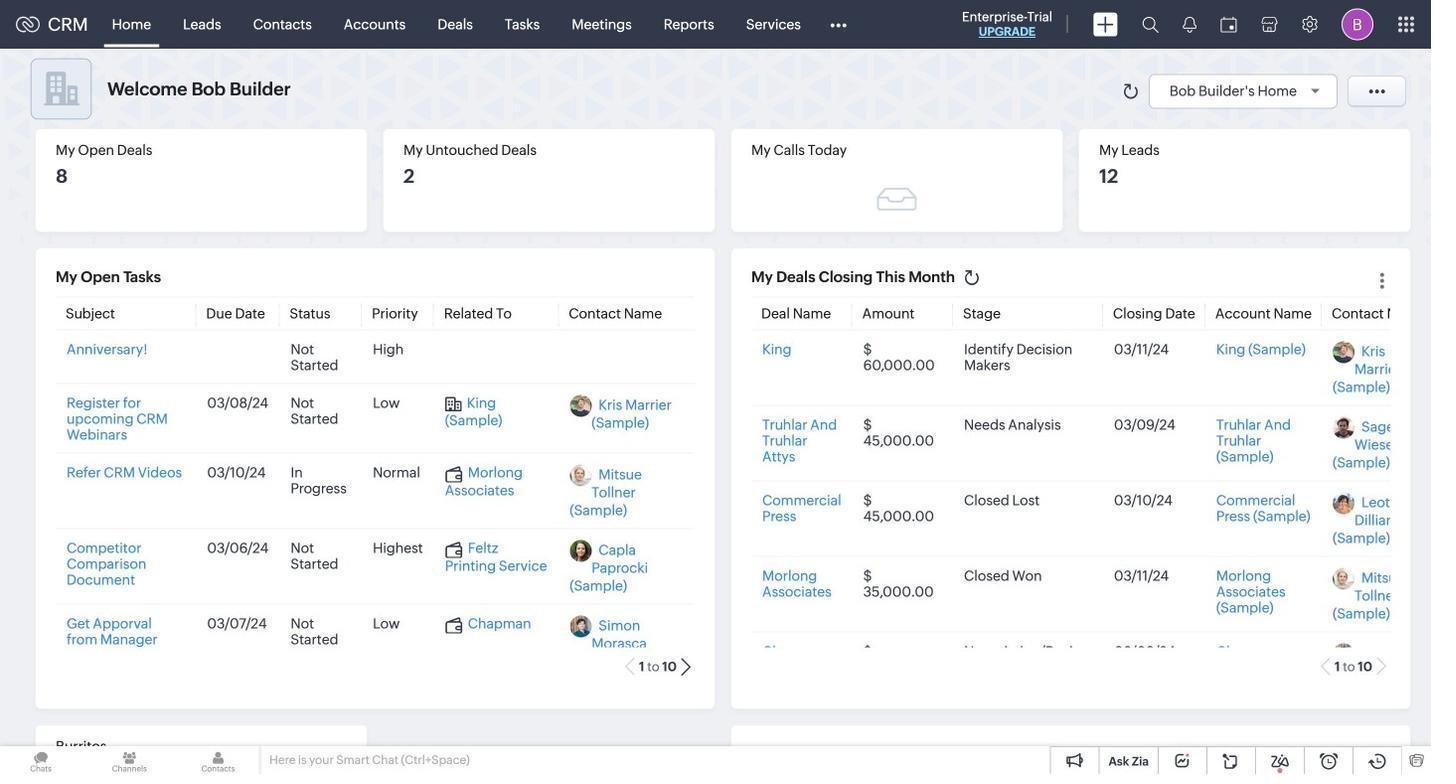 Task type: describe. For each thing, give the bounding box(es) containing it.
signals element
[[1171, 0, 1208, 49]]

create menu image
[[1093, 12, 1118, 36]]

Other Modules field
[[817, 8, 859, 40]]

channels image
[[89, 746, 170, 774]]

signals image
[[1183, 16, 1196, 33]]

logo image
[[16, 16, 40, 32]]

search element
[[1130, 0, 1171, 49]]

search image
[[1142, 16, 1159, 33]]



Task type: locate. For each thing, give the bounding box(es) containing it.
profile element
[[1330, 0, 1385, 48]]

create menu element
[[1081, 0, 1130, 48]]

profile image
[[1342, 8, 1373, 40]]

calendar image
[[1220, 16, 1237, 32]]

chats image
[[0, 746, 82, 774]]

contacts image
[[177, 746, 259, 774]]



Task type: vqa. For each thing, say whether or not it's contained in the screenshot.
the search element
yes



